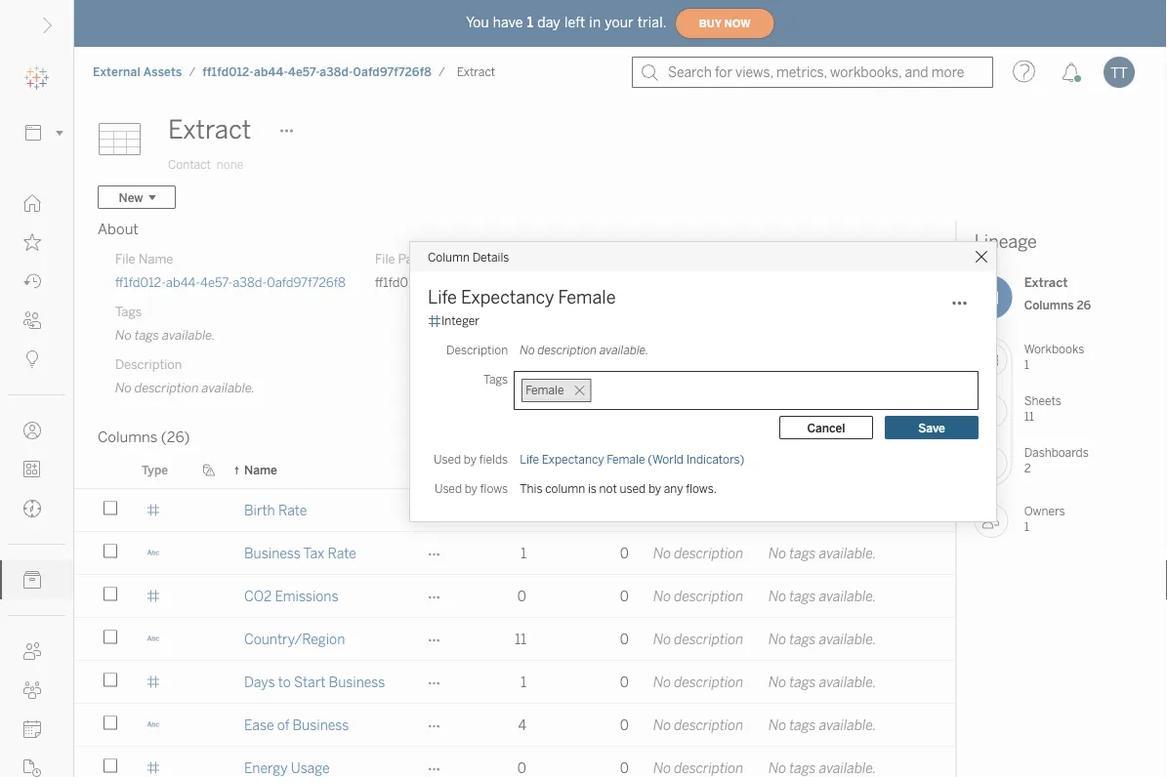 Task type: locate. For each thing, give the bounding box(es) containing it.
tags for emissions
[[790, 588, 816, 605]]

tags down about
[[115, 304, 142, 319]]

1 vertical spatial tags
[[484, 373, 508, 387]]

cancel button
[[779, 416, 873, 440]]

by left flows at the left bottom of page
[[465, 482, 478, 496]]

11 inside sheets 11
[[1024, 409, 1034, 423]]

ff1fd012- right assets
[[202, 65, 254, 79]]

4e57- for file path ff1fd012-ab44-4e57-a38d-0afd97f726f8
[[460, 274, 492, 290]]

2 horizontal spatial extract
[[1024, 275, 1068, 291]]

sheets inside grid
[[488, 463, 527, 477]]

extract up contact none on the top left of page
[[168, 115, 251, 145]]

by
[[464, 453, 477, 467], [465, 482, 478, 496], [648, 482, 661, 496]]

available. for energy usage
[[819, 760, 877, 776]]

string image for business tax rate
[[147, 546, 160, 560]]

rate right "tax" at the left bottom of the page
[[328, 545, 356, 562]]

1 no description from the top
[[653, 545, 743, 562]]

ab44- for file name ff1fd012-ab44-4e57-a38d-0afd97f726f8
[[166, 274, 200, 290]]

extract inside extract columns 26
[[1024, 275, 1068, 291]]

2 no tags available. from the top
[[769, 588, 877, 605]]

column
[[545, 482, 585, 496]]

1 file from the left
[[115, 251, 135, 267]]

4e57- inside file name ff1fd012-ab44-4e57-a38d-0afd97f726f8
[[200, 274, 233, 290]]

business right 'start'
[[329, 674, 385, 691]]

2 horizontal spatial 4e57-
[[460, 274, 492, 290]]

ff1fd012- for file path
[[375, 274, 426, 290]]

expectancy down details
[[461, 287, 554, 308]]

name down about
[[138, 251, 173, 267]]

sources
[[586, 463, 630, 477]]

tags for usage
[[790, 760, 816, 776]]

0 horizontal spatial 0afd97f726f8
[[267, 274, 346, 290]]

name inside grid
[[244, 463, 277, 477]]

no description available.
[[520, 343, 649, 357]]

extract down you at top
[[457, 65, 495, 79]]

0 vertical spatial ff1fd012-ab44-4e57-a38d-0afd97f726f8 link
[[201, 64, 433, 80]]

2 horizontal spatial ab44-
[[426, 274, 460, 290]]

3 row from the top
[[74, 618, 1167, 663]]

4 row from the top
[[74, 661, 1167, 706]]

not
[[599, 482, 617, 496]]

life expectancy female (world indicators) link
[[520, 453, 744, 467]]

11 right sheets icon
[[1024, 409, 1034, 423]]

0 vertical spatial extract
[[457, 65, 495, 79]]

row
[[74, 532, 1167, 577], [74, 575, 1167, 620], [74, 618, 1167, 663], [74, 661, 1167, 706], [74, 704, 1167, 749], [74, 747, 1167, 777]]

a38d- for file path ff1fd012-ab44-4e57-a38d-0afd97f726f8
[[492, 274, 527, 290]]

expectancy for life expectancy female
[[461, 287, 554, 308]]

2
[[1024, 461, 1031, 475]]

flows.
[[686, 482, 717, 496]]

used for used by fields
[[434, 453, 461, 467]]

external assets / ff1fd012-ab44-4e57-a38d-0afd97f726f8 /
[[93, 65, 445, 79]]

2 file from the left
[[375, 251, 395, 267]]

0 horizontal spatial columns
[[98, 429, 158, 446]]

0 vertical spatial expectancy
[[461, 287, 554, 308]]

extract element
[[451, 65, 501, 79]]

1 vertical spatial string image
[[147, 632, 160, 646]]

1 down the owners
[[1024, 520, 1029, 534]]

0 vertical spatial columns
[[1024, 298, 1074, 312]]

available.
[[162, 327, 215, 343], [600, 343, 649, 357], [202, 380, 255, 396], [819, 545, 877, 562], [819, 588, 877, 605], [819, 631, 877, 648], [819, 674, 877, 691], [819, 717, 877, 734], [819, 760, 877, 776]]

file for file path
[[375, 251, 395, 267]]

available. for days to start business
[[819, 674, 877, 691]]

0 horizontal spatial ab44-
[[166, 274, 200, 290]]

1 vertical spatial expectancy
[[542, 453, 604, 467]]

you
[[466, 14, 489, 31]]

6 row from the top
[[74, 747, 1167, 777]]

owners
[[1024, 504, 1065, 519]]

row group
[[74, 489, 1167, 777]]

0 vertical spatial sheets
[[1024, 394, 1062, 408]]

flows
[[480, 482, 508, 496]]

2 used from the top
[[435, 482, 462, 496]]

1 horizontal spatial /
[[439, 65, 445, 79]]

sheets down workbooks 1
[[1024, 394, 1062, 408]]

columns left 26
[[1024, 298, 1074, 312]]

columns
[[1024, 298, 1074, 312], [98, 429, 158, 446]]

2 horizontal spatial ff1fd012-
[[375, 274, 426, 290]]

1 vertical spatial name
[[244, 463, 277, 477]]

used
[[434, 453, 461, 467], [435, 482, 462, 496]]

row containing energy usage
[[74, 747, 1167, 777]]

female inside 'option'
[[526, 383, 564, 398]]

5 row from the top
[[74, 704, 1167, 749]]

ff1fd012- for file name
[[115, 274, 166, 290]]

grid
[[74, 452, 1167, 777]]

0 horizontal spatial tags
[[115, 304, 142, 319]]

1 vertical spatial sheets
[[488, 463, 527, 477]]

2 horizontal spatial description
[[653, 463, 718, 477]]

1 horizontal spatial rate
[[328, 545, 356, 562]]

0 vertical spatial tags
[[115, 304, 142, 319]]

name
[[138, 251, 173, 267], [244, 463, 277, 477]]

day
[[537, 14, 561, 31]]

female
[[558, 287, 616, 308], [526, 383, 564, 398], [607, 453, 645, 467]]

2 string image from the top
[[147, 632, 160, 646]]

1 down workbooks
[[1024, 357, 1029, 372]]

description inside the column details dialog
[[446, 343, 508, 357]]

co2
[[244, 588, 272, 605]]

used up the used by flows
[[434, 453, 461, 467]]

row containing country/region
[[74, 618, 1167, 663]]

expectancy
[[461, 287, 554, 308], [542, 453, 604, 467]]

business inside 'days to start business' link
[[329, 674, 385, 691]]

used
[[620, 482, 646, 496]]

rate right birth
[[278, 503, 307, 519]]

string image up integer image
[[147, 632, 160, 646]]

1 vertical spatial ff1fd012-ab44-4e57-a38d-0afd97f726f8 link
[[115, 273, 346, 291]]

file for file name
[[115, 251, 135, 267]]

ff1fd012- inside file name ff1fd012-ab44-4e57-a38d-0afd97f726f8
[[115, 274, 166, 290]]

file inside file path ff1fd012-ab44-4e57-a38d-0afd97f726f8
[[375, 251, 395, 267]]

sheets for sheets 11
[[1024, 394, 1062, 408]]

1 integer image from the top
[[147, 589, 160, 603]]

0 vertical spatial life
[[428, 287, 457, 308]]

2 vertical spatial business
[[292, 717, 349, 734]]

ff1fd012- up tags no tags available.
[[115, 274, 166, 290]]

business inside business tax rate link
[[244, 545, 301, 562]]

ff1fd012-ab44-4e57-a38d-0afd97f726f8 link
[[201, 64, 433, 80], [115, 273, 346, 291]]

2 no description from the top
[[653, 588, 743, 605]]

row containing business tax rate
[[74, 532, 1167, 577]]

file
[[115, 251, 135, 267], [375, 251, 395, 267]]

5 no description from the top
[[653, 717, 743, 734]]

0afd97f726f8 for file name ff1fd012-ab44-4e57-a38d-0afd97f726f8
[[267, 274, 346, 290]]

1
[[527, 14, 533, 31], [1024, 357, 1029, 372], [1024, 520, 1029, 534], [521, 545, 526, 562], [521, 674, 526, 691]]

sheets up flows at the left bottom of page
[[488, 463, 527, 477]]

used by fields
[[434, 453, 508, 467]]

external
[[93, 65, 141, 79]]

column details dialog
[[410, 242, 996, 522]]

your
[[605, 14, 634, 31]]

1 row from the top
[[74, 532, 1167, 577]]

1 / from the left
[[189, 65, 196, 79]]

5 no tags available. from the top
[[769, 717, 877, 734]]

owners image
[[974, 504, 1009, 538]]

file inside file name ff1fd012-ab44-4e57-a38d-0afd97f726f8
[[115, 251, 135, 267]]

columns up type
[[98, 429, 158, 446]]

0afd97f726f8
[[353, 65, 432, 79], [267, 274, 346, 290], [527, 274, 605, 290]]

extract down lineage
[[1024, 275, 1068, 291]]

11 up 4
[[515, 631, 526, 648]]

a38d-
[[320, 65, 353, 79], [233, 274, 267, 290], [492, 274, 527, 290]]

days to start business
[[244, 674, 385, 691]]

no inside description no description available.
[[115, 380, 132, 396]]

description up any
[[653, 463, 718, 477]]

ff1fd012- inside file path ff1fd012-ab44-4e57-a38d-0afd97f726f8
[[375, 274, 426, 290]]

business inside ease of business link
[[292, 717, 349, 734]]

integer image
[[147, 675, 160, 689]]

used for used by flows
[[435, 482, 462, 496]]

a38d- inside file path ff1fd012-ab44-4e57-a38d-0afd97f726f8
[[492, 274, 527, 290]]

file left path
[[375, 251, 395, 267]]

workbooks 1
[[1024, 342, 1084, 372]]

life expectancy female
[[428, 287, 616, 308]]

0 vertical spatial 11
[[1024, 409, 1034, 423]]

no tags available. for usage
[[769, 760, 877, 776]]

female for life expectancy female (world indicators)
[[607, 453, 645, 467]]

1 vertical spatial 11
[[515, 631, 526, 648]]

1 horizontal spatial name
[[244, 463, 277, 477]]

2 integer image from the top
[[147, 761, 160, 775]]

6 no description from the top
[[653, 760, 743, 776]]

description
[[538, 343, 597, 357], [135, 380, 199, 396], [674, 545, 743, 562], [674, 588, 743, 605], [674, 631, 743, 648], [674, 674, 743, 691], [674, 717, 743, 734], [674, 760, 743, 776]]

columns inside extract columns 26
[[1024, 298, 1074, 312]]

2 row from the top
[[74, 575, 1167, 620]]

0 horizontal spatial description
[[115, 356, 182, 372]]

name up birth
[[244, 463, 277, 477]]

1 no tags available. from the top
[[769, 545, 877, 562]]

0 vertical spatial used
[[434, 453, 461, 467]]

buy now
[[699, 17, 751, 30]]

this column is not used by any flows.
[[520, 482, 717, 496]]

no description for country/region
[[653, 631, 743, 648]]

buy now button
[[675, 8, 775, 39]]

row containing co2 emissions
[[74, 575, 1167, 620]]

owners 1
[[1024, 504, 1065, 534]]

description inside description no description available.
[[115, 356, 182, 372]]

life for life expectancy female (world indicators)
[[520, 453, 539, 467]]

columns image
[[969, 275, 1013, 319]]

3 no tags available. from the top
[[769, 631, 877, 648]]

1 string image from the top
[[147, 546, 160, 560]]

no inside tags no tags available.
[[115, 327, 132, 343]]

type
[[142, 463, 168, 477]]

0afd97f726f8 inside file name ff1fd012-ab44-4e57-a38d-0afd97f726f8
[[267, 274, 346, 290]]

1 vertical spatial life
[[520, 453, 539, 467]]

ab44- inside file name ff1fd012-ab44-4e57-a38d-0afd97f726f8
[[166, 274, 200, 290]]

1 vertical spatial columns
[[98, 429, 158, 446]]

0 horizontal spatial life
[[428, 287, 457, 308]]

description down integer
[[446, 343, 508, 357]]

/ left extract element
[[439, 65, 445, 79]]

indicators)
[[686, 453, 744, 467]]

tags inside tags no tags available.
[[135, 327, 159, 343]]

navigation panel element
[[0, 59, 73, 777]]

female for life expectancy female
[[558, 287, 616, 308]]

any
[[664, 482, 683, 496]]

0 vertical spatial integer image
[[147, 589, 160, 603]]

main navigation. press the up and down arrow keys to access links. element
[[0, 184, 73, 777]]

1 used from the top
[[434, 453, 461, 467]]

tags inside the column details dialog
[[484, 373, 508, 387]]

sheets for sheets
[[488, 463, 527, 477]]

0 vertical spatial string image
[[147, 546, 160, 560]]

available. for ease of business
[[819, 717, 877, 734]]

business left "tax" at the left bottom of the page
[[244, 545, 301, 562]]

2 horizontal spatial 0afd97f726f8
[[527, 274, 605, 290]]

used down actions
[[435, 482, 462, 496]]

1 horizontal spatial file
[[375, 251, 395, 267]]

description inside description no description available.
[[135, 380, 199, 396]]

a38d- inside file name ff1fd012-ab44-4e57-a38d-0afd97f726f8
[[233, 274, 267, 290]]

buy
[[699, 17, 722, 30]]

ff1fd012-
[[202, 65, 254, 79], [115, 274, 166, 290], [375, 274, 426, 290]]

3 no description from the top
[[653, 631, 743, 648]]

1 horizontal spatial 11
[[1024, 409, 1034, 423]]

no description
[[653, 545, 743, 562], [653, 588, 743, 605], [653, 631, 743, 648], [653, 674, 743, 691], [653, 717, 743, 734], [653, 760, 743, 776]]

0 horizontal spatial 11
[[515, 631, 526, 648]]

tags
[[135, 327, 159, 343], [790, 545, 816, 562], [790, 588, 816, 605], [790, 631, 816, 648], [790, 674, 816, 691], [790, 717, 816, 734], [790, 760, 816, 776]]

0afd97f726f8 inside file path ff1fd012-ab44-4e57-a38d-0afd97f726f8
[[527, 274, 605, 290]]

1 vertical spatial used
[[435, 482, 462, 496]]

row containing ease of business
[[74, 704, 1167, 749]]

1 horizontal spatial columns
[[1024, 298, 1074, 312]]

dashboards 2
[[1024, 446, 1089, 475]]

(26)
[[161, 429, 190, 446]]

tags left female 'option'
[[484, 373, 508, 387]]

4e57- inside file path ff1fd012-ab44-4e57-a38d-0afd97f726f8
[[460, 274, 492, 290]]

available. for business tax rate
[[819, 545, 877, 562]]

integer image down real "image"
[[147, 589, 160, 603]]

column details
[[428, 250, 509, 264]]

business right of
[[292, 717, 349, 734]]

integer image down string image
[[147, 761, 160, 775]]

string image down real "image"
[[147, 546, 160, 560]]

tags for to
[[790, 674, 816, 691]]

0
[[620, 545, 629, 562], [518, 588, 526, 605], [620, 588, 629, 605], [620, 631, 629, 648], [620, 674, 629, 691], [620, 717, 629, 734], [518, 760, 526, 776], [620, 760, 629, 776]]

11
[[1024, 409, 1034, 423], [515, 631, 526, 648]]

details
[[472, 250, 509, 264]]

no tags available. for of
[[769, 717, 877, 734]]

assets
[[143, 65, 182, 79]]

0 vertical spatial business
[[244, 545, 301, 562]]

workbooks
[[1024, 342, 1084, 356]]

1 horizontal spatial life
[[520, 453, 539, 467]]

country/region
[[244, 631, 345, 648]]

ab44- inside file path ff1fd012-ab44-4e57-a38d-0afd97f726f8
[[426, 274, 460, 290]]

0 horizontal spatial ff1fd012-
[[115, 274, 166, 290]]

you have 1 day left in your trial.
[[466, 14, 667, 31]]

ab44-
[[254, 65, 288, 79], [166, 274, 200, 290], [426, 274, 460, 290]]

0 vertical spatial female
[[558, 287, 616, 308]]

0 horizontal spatial file
[[115, 251, 135, 267]]

columns (26)
[[98, 429, 190, 446]]

/
[[189, 65, 196, 79], [439, 65, 445, 79]]

0 horizontal spatial a38d-
[[233, 274, 267, 290]]

no inside the column details dialog
[[520, 343, 535, 357]]

description down tags no tags available.
[[115, 356, 182, 372]]

available. for co2 emissions
[[819, 588, 877, 605]]

description for country/region
[[674, 631, 743, 648]]

2 horizontal spatial a38d-
[[492, 274, 527, 290]]

1 vertical spatial extract
[[168, 115, 251, 145]]

description for ease of business
[[674, 717, 743, 734]]

1 vertical spatial integer image
[[147, 761, 160, 775]]

expectancy up column
[[542, 453, 604, 467]]

female down no description available.
[[526, 383, 564, 398]]

2 vertical spatial extract
[[1024, 275, 1068, 291]]

life up number base icon
[[428, 287, 457, 308]]

0 horizontal spatial name
[[138, 251, 173, 267]]

female up used
[[607, 453, 645, 467]]

0 vertical spatial rate
[[278, 503, 307, 519]]

female up no description available.
[[558, 287, 616, 308]]

life
[[428, 287, 457, 308], [520, 453, 539, 467]]

tags for tags
[[484, 373, 508, 387]]

real image
[[147, 503, 160, 517]]

string image
[[147, 546, 160, 560], [147, 632, 160, 646]]

available. for country/region
[[819, 631, 877, 648]]

data
[[557, 463, 583, 477]]

4 no tags available. from the top
[[769, 674, 877, 691]]

life up this on the left
[[520, 453, 539, 467]]

dashboards image
[[973, 446, 1008, 481]]

2 vertical spatial female
[[607, 453, 645, 467]]

description no description available.
[[115, 356, 255, 396]]

no
[[115, 327, 132, 343], [520, 343, 535, 357], [115, 380, 132, 396], [653, 545, 671, 562], [769, 545, 786, 562], [653, 588, 671, 605], [769, 588, 786, 605], [653, 631, 671, 648], [769, 631, 786, 648], [653, 674, 671, 691], [769, 674, 786, 691], [653, 717, 671, 734], [769, 717, 786, 734], [653, 760, 671, 776], [769, 760, 786, 776]]

1 left day
[[527, 14, 533, 31]]

0 for energy usage
[[620, 760, 629, 776]]

1 horizontal spatial sheets
[[1024, 394, 1062, 408]]

ff1fd012- down path
[[375, 274, 426, 290]]

1 vertical spatial female
[[526, 383, 564, 398]]

file down about
[[115, 251, 135, 267]]

1 horizontal spatial 0afd97f726f8
[[353, 65, 432, 79]]

0 horizontal spatial sheets
[[488, 463, 527, 477]]

/ right assets
[[189, 65, 196, 79]]

6 no tags available. from the top
[[769, 760, 877, 776]]

life expectancy female (world indicators)
[[520, 453, 744, 467]]

column
[[428, 250, 470, 264]]

4 no description from the top
[[653, 674, 743, 691]]

1 horizontal spatial description
[[446, 343, 508, 357]]

no tags available.
[[769, 545, 877, 562], [769, 588, 877, 605], [769, 631, 877, 648], [769, 674, 877, 691], [769, 717, 877, 734], [769, 760, 877, 776]]

tags inside tags no tags available.
[[115, 304, 142, 319]]

business
[[244, 545, 301, 562], [329, 674, 385, 691], [292, 717, 349, 734]]

left
[[564, 14, 585, 31]]

integer image
[[147, 589, 160, 603], [147, 761, 160, 775]]

1 horizontal spatial tags
[[484, 373, 508, 387]]

1 vertical spatial business
[[329, 674, 385, 691]]

0 horizontal spatial /
[[189, 65, 196, 79]]

ease
[[244, 717, 274, 734]]

by left the fields
[[464, 453, 477, 467]]

tags
[[115, 304, 142, 319], [484, 373, 508, 387]]

0 vertical spatial name
[[138, 251, 173, 267]]

0 horizontal spatial 4e57-
[[200, 274, 233, 290]]

description for days to start business
[[674, 674, 743, 691]]



Task type: describe. For each thing, give the bounding box(es) containing it.
2 / from the left
[[439, 65, 445, 79]]

by for fields
[[464, 453, 477, 467]]

emissions
[[275, 588, 339, 605]]

1 vertical spatial rate
[[328, 545, 356, 562]]

description for business tax rate
[[674, 545, 743, 562]]

no description for business tax rate
[[653, 545, 743, 562]]

cancel
[[807, 421, 845, 435]]

fields
[[479, 453, 508, 467]]

to
[[278, 674, 291, 691]]

0 for business tax rate
[[620, 545, 629, 562]]

table image
[[98, 110, 156, 169]]

file path ff1fd012-ab44-4e57-a38d-0afd97f726f8
[[375, 251, 605, 290]]

file name ff1fd012-ab44-4e57-a38d-0afd97f726f8
[[115, 251, 346, 290]]

none
[[217, 158, 243, 172]]

birth rate
[[244, 503, 307, 519]]

energy
[[244, 760, 288, 776]]

is
[[588, 482, 597, 496]]

0 horizontal spatial extract
[[168, 115, 251, 145]]

have
[[493, 14, 523, 31]]

1 horizontal spatial a38d-
[[320, 65, 353, 79]]

tags for of
[[790, 717, 816, 734]]

by for flows
[[465, 482, 478, 496]]

tags no tags available.
[[115, 304, 215, 343]]

tags for tags no tags available.
[[115, 304, 142, 319]]

0 for days to start business
[[620, 674, 629, 691]]

this
[[520, 482, 543, 496]]

new button
[[98, 186, 176, 209]]

a38d- for file name ff1fd012-ab44-4e57-a38d-0afd97f726f8
[[233, 274, 267, 290]]

days to start business link
[[244, 661, 385, 703]]

country/region link
[[244, 618, 345, 660]]

ease of business link
[[244, 704, 349, 746]]

4e57- for file name ff1fd012-ab44-4e57-a38d-0afd97f726f8
[[200, 274, 233, 290]]

0 for country/region
[[620, 631, 629, 648]]

description inside the column details dialog
[[538, 343, 597, 357]]

no description for energy usage
[[653, 760, 743, 776]]

lineage
[[974, 231, 1037, 252]]

no tags available. for tax
[[769, 545, 877, 562]]

birth
[[244, 503, 275, 519]]

energy usage link
[[244, 747, 330, 777]]

now
[[725, 17, 751, 30]]

ab44- for file path ff1fd012-ab44-4e57-a38d-0afd97f726f8
[[426, 274, 460, 290]]

female option
[[522, 379, 591, 402]]

trial.
[[638, 14, 667, 31]]

co2 emissions link
[[244, 575, 339, 617]]

no description for days to start business
[[653, 674, 743, 691]]

string image for country/region
[[147, 632, 160, 646]]

sheets 11
[[1024, 394, 1062, 423]]

business tax rate
[[244, 545, 356, 562]]

of
[[277, 717, 289, 734]]

birth rate link
[[244, 489, 307, 531]]

tax
[[303, 545, 325, 562]]

actions
[[410, 463, 453, 477]]

string image
[[147, 718, 160, 732]]

workbooks image
[[973, 343, 1008, 377]]

co2 emissions
[[244, 588, 339, 605]]

integer image for co2 emissions
[[147, 589, 160, 603]]

grid containing birth rate
[[74, 452, 1167, 777]]

business tax rate link
[[244, 532, 356, 574]]

external assets link
[[92, 64, 183, 80]]

1 inside owners 1
[[1024, 520, 1029, 534]]

about
[[98, 221, 139, 238]]

row group containing birth rate
[[74, 489, 1167, 777]]

available. inside description no description available.
[[202, 380, 255, 396]]

sheets image
[[973, 395, 1008, 429]]

description for energy usage
[[674, 760, 743, 776]]

ease of business
[[244, 717, 349, 734]]

1 horizontal spatial ab44-
[[254, 65, 288, 79]]

no description for ease of business
[[653, 717, 743, 734]]

row containing days to start business
[[74, 661, 1167, 706]]

contact
[[168, 158, 211, 172]]

data sources
[[557, 463, 630, 477]]

usage
[[291, 760, 330, 776]]

extract columns 26
[[1024, 275, 1091, 312]]

energy usage
[[244, 760, 330, 776]]

by left any
[[648, 482, 661, 496]]

birth rate row
[[74, 489, 1167, 534]]

no tags available. for to
[[769, 674, 877, 691]]

start
[[294, 674, 326, 691]]

expectancy for life expectancy female (world indicators)
[[542, 453, 604, 467]]

no tags available. for emissions
[[769, 588, 877, 605]]

0afd97f726f8 for file path ff1fd012-ab44-4e57-a38d-0afd97f726f8
[[527, 274, 605, 290]]

life for life expectancy female
[[428, 287, 457, 308]]

description inside grid
[[653, 463, 718, 477]]

tags for tax
[[790, 545, 816, 562]]

1 horizontal spatial extract
[[457, 65, 495, 79]]

1 inside workbooks 1
[[1024, 357, 1029, 372]]

0 for ease of business
[[620, 717, 629, 734]]

1 horizontal spatial ff1fd012-
[[202, 65, 254, 79]]

name inside file name ff1fd012-ab44-4e57-a38d-0afd97f726f8
[[138, 251, 173, 267]]

used by flows
[[435, 482, 508, 496]]

0 for co2 emissions
[[620, 588, 629, 605]]

new
[[119, 190, 143, 204]]

available. inside tags no tags available.
[[162, 327, 215, 343]]

available. inside the column details dialog
[[600, 343, 649, 357]]

path
[[398, 251, 425, 267]]

contact none
[[168, 158, 243, 172]]

number base icon image
[[428, 314, 441, 328]]

4
[[518, 717, 526, 734]]

1 down this on the left
[[521, 545, 526, 562]]

female list box
[[514, 371, 979, 410]]

dashboards
[[1024, 446, 1089, 460]]

description for co2 emissions
[[674, 588, 743, 605]]

in
[[589, 14, 601, 31]]

no description for co2 emissions
[[653, 588, 743, 605]]

(world
[[648, 453, 684, 467]]

days
[[244, 674, 275, 691]]

integer
[[441, 314, 480, 328]]

1 up 4
[[521, 674, 526, 691]]

integer image for energy usage
[[147, 761, 160, 775]]

0 horizontal spatial rate
[[278, 503, 307, 519]]

1 horizontal spatial 4e57-
[[288, 65, 320, 79]]

26
[[1077, 298, 1091, 312]]



Task type: vqa. For each thing, say whether or not it's contained in the screenshot.
'WITH'
no



